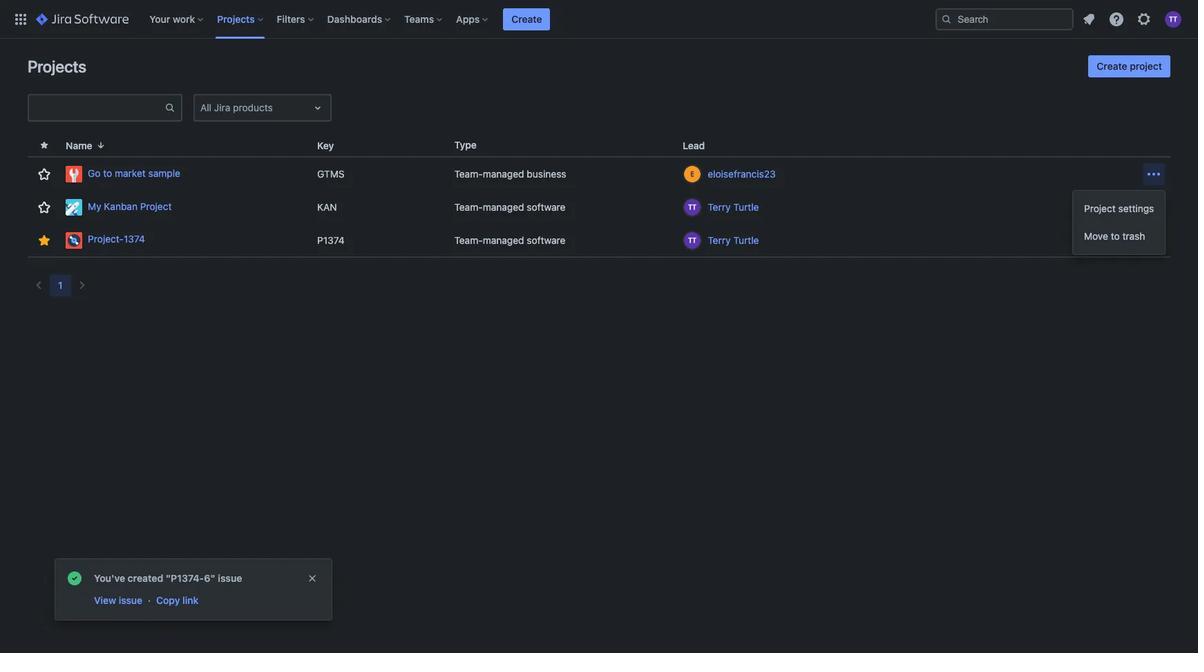 Task type: vqa. For each thing, say whether or not it's contained in the screenshot.
the Sidebar navigation image
no



Task type: locate. For each thing, give the bounding box(es) containing it.
view issue link
[[93, 592, 144, 609]]

turtle
[[733, 201, 759, 213], [733, 234, 759, 246]]

1 vertical spatial issue
[[119, 594, 142, 606]]

0 vertical spatial terry turtle link
[[708, 200, 759, 214]]

0 horizontal spatial projects
[[28, 57, 86, 76]]

create for create project
[[1097, 60, 1128, 72]]

2 turtle from the top
[[733, 234, 759, 246]]

project settings link
[[1073, 195, 1165, 223]]

2 software from the top
[[527, 234, 566, 246]]

project down sample
[[140, 200, 172, 212]]

alert containing you've created "p1374-6" issue
[[55, 559, 332, 620]]

your work button
[[145, 8, 209, 30]]

managed for kan
[[483, 201, 524, 213]]

1 vertical spatial team-
[[454, 201, 483, 213]]

team- for p1374
[[454, 234, 483, 246]]

Search field
[[936, 8, 1074, 30]]

settings image
[[1136, 11, 1153, 27]]

terry turtle link
[[708, 200, 759, 214], [708, 233, 759, 247]]

key button
[[312, 137, 351, 153]]

move to trash button
[[1073, 223, 1165, 250]]

project up move
[[1084, 202, 1116, 214]]

terry
[[708, 201, 731, 213], [708, 234, 731, 246]]

6"
[[204, 572, 215, 584]]

more image
[[1146, 166, 1162, 182]]

managed for p1374
[[483, 234, 524, 246]]

0 vertical spatial team-managed software
[[454, 201, 566, 213]]

team- for gtms
[[454, 168, 483, 180]]

create right apps popup button
[[512, 13, 542, 25]]

issue right view
[[119, 594, 142, 606]]

banner containing your work
[[0, 0, 1198, 39]]

1 software from the top
[[527, 201, 566, 213]]

turtle for kan
[[733, 201, 759, 213]]

1 team- from the top
[[454, 168, 483, 180]]

sample
[[148, 167, 180, 179]]

1 vertical spatial terry turtle
[[708, 234, 759, 246]]

kan
[[317, 201, 337, 213]]

1 vertical spatial managed
[[483, 201, 524, 213]]

terry for p1374
[[708, 234, 731, 246]]

terry turtle
[[708, 201, 759, 213], [708, 234, 759, 246]]

2 vertical spatial team-
[[454, 234, 483, 246]]

to
[[103, 167, 112, 179], [1111, 230, 1120, 242]]

3 team- from the top
[[454, 234, 483, 246]]

link
[[183, 594, 199, 606]]

issue
[[218, 572, 242, 584], [119, 594, 142, 606]]

2 terry turtle link from the top
[[708, 233, 759, 247]]

managed
[[483, 168, 524, 180], [483, 201, 524, 213], [483, 234, 524, 246]]

0 vertical spatial turtle
[[733, 201, 759, 213]]

1 managed from the top
[[483, 168, 524, 180]]

dismiss image
[[307, 573, 318, 584]]

to right go
[[103, 167, 112, 179]]

terry turtle for p1374
[[708, 234, 759, 246]]

group containing project settings
[[1073, 191, 1165, 254]]

filters button
[[273, 8, 319, 30]]

help image
[[1109, 11, 1125, 27]]

projects right work
[[217, 13, 255, 25]]

my kanban project
[[88, 200, 172, 212]]

open image
[[310, 100, 326, 116]]

type
[[454, 139, 477, 151]]

1 horizontal spatial to
[[1111, 230, 1120, 242]]

1 horizontal spatial issue
[[218, 572, 242, 584]]

0 vertical spatial terry turtle
[[708, 201, 759, 213]]

0 vertical spatial software
[[527, 201, 566, 213]]

create left project
[[1097, 60, 1128, 72]]

1 team-managed software from the top
[[454, 201, 566, 213]]

issue right 6"
[[218, 572, 242, 584]]

1 horizontal spatial projects
[[217, 13, 255, 25]]

teams button
[[400, 8, 448, 30]]

2 managed from the top
[[483, 201, 524, 213]]

business
[[527, 168, 566, 180]]

software for kan
[[527, 201, 566, 213]]

0 vertical spatial projects
[[217, 13, 255, 25]]

2 vertical spatial managed
[[483, 234, 524, 246]]

to inside button
[[1111, 230, 1120, 242]]

p1374
[[317, 234, 345, 246]]

star go to market sample image
[[36, 166, 52, 182]]

to for go
[[103, 167, 112, 179]]

create inside primary element
[[512, 13, 542, 25]]

2 terry from the top
[[708, 234, 731, 246]]

alert
[[55, 559, 332, 620]]

1 vertical spatial turtle
[[733, 234, 759, 246]]

copy link button
[[155, 592, 200, 609]]

1 terry turtle from the top
[[708, 201, 759, 213]]

all
[[200, 102, 212, 113]]

3 managed from the top
[[483, 234, 524, 246]]

projects
[[217, 13, 255, 25], [28, 57, 86, 76]]

1 vertical spatial software
[[527, 234, 566, 246]]

project-1374 link
[[66, 232, 306, 248]]

1 vertical spatial terry turtle link
[[708, 233, 759, 247]]

None text field
[[29, 98, 164, 117]]

1 horizontal spatial create
[[1097, 60, 1128, 72]]

market
[[115, 167, 146, 179]]

copy
[[156, 594, 180, 606]]

project-1374
[[88, 233, 145, 245]]

None text field
[[200, 101, 203, 115]]

1 terry turtle link from the top
[[708, 200, 759, 214]]

0 horizontal spatial to
[[103, 167, 112, 179]]

create
[[512, 13, 542, 25], [1097, 60, 1128, 72]]

1 turtle from the top
[[733, 201, 759, 213]]

move
[[1084, 230, 1108, 242]]

settings
[[1119, 202, 1154, 214]]

eloisefrancis23
[[708, 168, 776, 180]]

2 team- from the top
[[454, 201, 483, 213]]

0 horizontal spatial create
[[512, 13, 542, 25]]

you've created "p1374-6" issue
[[94, 572, 242, 584]]

project
[[140, 200, 172, 212], [1084, 202, 1116, 214]]

0 vertical spatial managed
[[483, 168, 524, 180]]

1 vertical spatial create
[[1097, 60, 1128, 72]]

project-
[[88, 233, 124, 245]]

0 vertical spatial team-
[[454, 168, 483, 180]]

team-
[[454, 168, 483, 180], [454, 201, 483, 213], [454, 234, 483, 246]]

software
[[527, 201, 566, 213], [527, 234, 566, 246]]

to left trash
[[1111, 230, 1120, 242]]

0 vertical spatial terry
[[708, 201, 731, 213]]

1 vertical spatial projects
[[28, 57, 86, 76]]

name button
[[60, 137, 112, 153]]

0 vertical spatial issue
[[218, 572, 242, 584]]

2 team-managed software from the top
[[454, 234, 566, 246]]

1 vertical spatial to
[[1111, 230, 1120, 242]]

appswitcher icon image
[[12, 11, 29, 27]]

0 horizontal spatial issue
[[119, 594, 142, 606]]

apps
[[456, 13, 480, 25]]

0 vertical spatial create
[[512, 13, 542, 25]]

teams
[[404, 13, 434, 25]]

managed for gtms
[[483, 168, 524, 180]]

you've
[[94, 572, 125, 584]]

banner
[[0, 0, 1198, 39]]

success image
[[66, 570, 83, 587]]

1 vertical spatial terry
[[708, 234, 731, 246]]

team-managed software
[[454, 201, 566, 213], [454, 234, 566, 246]]

1 vertical spatial team-managed software
[[454, 234, 566, 246]]

go
[[88, 167, 101, 179]]

products
[[233, 102, 273, 113]]

"p1374-
[[166, 572, 204, 584]]

0 vertical spatial to
[[103, 167, 112, 179]]

2 terry turtle from the top
[[708, 234, 759, 246]]

your profile and settings image
[[1165, 11, 1182, 27]]

jira software image
[[36, 11, 129, 27], [36, 11, 129, 27]]

project
[[1130, 60, 1162, 72]]

projects down the appswitcher icon
[[28, 57, 86, 76]]

1 terry from the top
[[708, 201, 731, 213]]

your
[[149, 13, 170, 25]]

view
[[94, 594, 116, 606]]

group
[[1073, 191, 1165, 254]]

your work
[[149, 13, 195, 25]]

lead button
[[677, 137, 722, 153]]



Task type: describe. For each thing, give the bounding box(es) containing it.
my kanban project link
[[66, 199, 306, 216]]

1374
[[124, 233, 145, 245]]

terry turtle for kan
[[708, 201, 759, 213]]

0 horizontal spatial project
[[140, 200, 172, 212]]

star project-1374 image
[[36, 232, 52, 248]]

1 button
[[50, 274, 71, 296]]

terry for kan
[[708, 201, 731, 213]]

eloisefrancis23 link
[[708, 167, 776, 181]]

terry turtle link for kan
[[708, 200, 759, 214]]

dashboards button
[[323, 8, 396, 30]]

previous image
[[30, 277, 47, 294]]

next image
[[74, 277, 90, 294]]

create project
[[1097, 60, 1162, 72]]

filters
[[277, 13, 305, 25]]

projects inside projects dropdown button
[[217, 13, 255, 25]]

gtms
[[317, 168, 345, 180]]

kanban
[[104, 200, 138, 212]]

jira
[[214, 102, 230, 113]]

name
[[66, 139, 92, 151]]

team-managed software for p1374
[[454, 234, 566, 246]]

key
[[317, 139, 334, 151]]

project settings
[[1084, 202, 1154, 214]]

create button
[[503, 8, 550, 30]]

projects button
[[213, 8, 269, 30]]

create for create
[[512, 13, 542, 25]]

go to market sample link
[[66, 166, 306, 182]]

my
[[88, 200, 101, 212]]

apps button
[[452, 8, 494, 30]]

turtle for p1374
[[733, 234, 759, 246]]

team- for kan
[[454, 201, 483, 213]]

terry turtle link for p1374
[[708, 233, 759, 247]]

go to market sample
[[88, 167, 180, 179]]

team-managed software for kan
[[454, 201, 566, 213]]

software for p1374
[[527, 234, 566, 246]]

dashboards
[[327, 13, 382, 25]]

1
[[58, 279, 63, 291]]

1 horizontal spatial project
[[1084, 202, 1116, 214]]

team-managed business
[[454, 168, 566, 180]]

to for move
[[1111, 230, 1120, 242]]

trash
[[1123, 230, 1145, 242]]

search image
[[941, 13, 952, 25]]

copy link
[[156, 594, 199, 606]]

created
[[128, 572, 163, 584]]

lead
[[683, 139, 705, 151]]

notifications image
[[1081, 11, 1097, 27]]

create project button
[[1089, 55, 1171, 77]]

move to trash
[[1084, 230, 1145, 242]]

work
[[173, 13, 195, 25]]

view issue
[[94, 594, 142, 606]]

star my kanban project image
[[36, 199, 52, 216]]

primary element
[[8, 0, 936, 38]]

all jira products
[[200, 102, 273, 113]]



